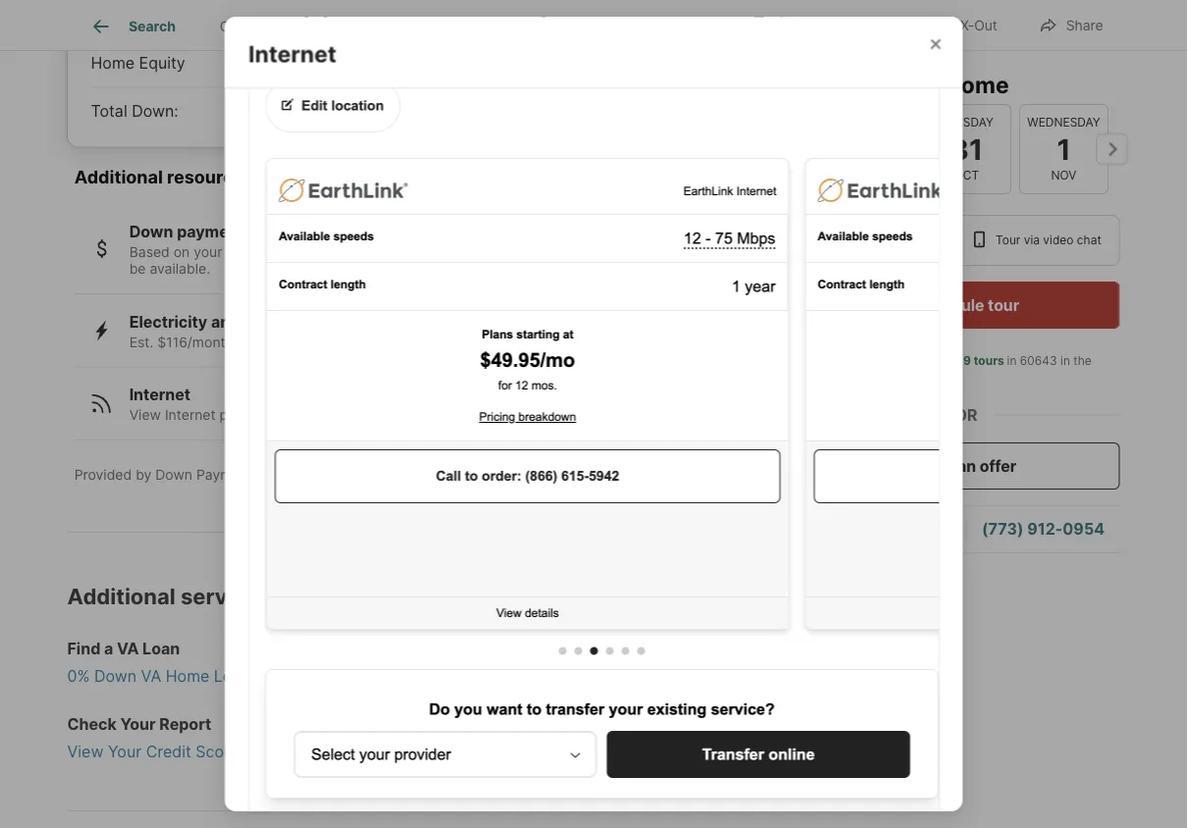 Task type: vqa. For each thing, say whether or not it's contained in the screenshot.
homes
no



Task type: locate. For each thing, give the bounding box(es) containing it.
resources
[[167, 167, 254, 189]]

payment
[[177, 222, 244, 242]]

home down the cash at the left
[[91, 54, 135, 73]]

tour left the person
[[854, 233, 880, 247]]

favorite
[[840, 17, 892, 34]]

up
[[477, 244, 493, 261]]

previous
[[226, 244, 282, 261]]

2 advertisement from the top
[[592, 721, 674, 735]]

30
[[850, 132, 888, 166], [881, 372, 896, 386]]

go tour this home
[[813, 71, 1009, 98]]

$57,000 for $57,000 (20%)
[[264, 101, 336, 123]]

30 inside "in the last 30 days"
[[881, 372, 896, 386]]

internet down est. at the left top
[[129, 386, 191, 405]]

1 horizontal spatial in
[[1007, 354, 1017, 368]]

x-
[[960, 17, 974, 34]]

1 vertical spatial tour
[[988, 296, 1019, 315]]

0 horizontal spatial with
[[309, 334, 337, 351]]

1 vertical spatial $57,000
[[264, 101, 336, 123]]

out
[[974, 17, 997, 34]]

1 vertical spatial this
[[433, 408, 457, 424]]

0 horizontal spatial solar
[[244, 313, 282, 332]]

the
[[1074, 354, 1092, 368]]

offer
[[980, 457, 1017, 476]]

0 horizontal spatial a
[[104, 640, 113, 659]]

solar up save
[[244, 313, 282, 332]]

tour inside option
[[854, 233, 880, 247]]

loans:
[[214, 667, 263, 686]]

tour right schedule
[[988, 296, 1019, 315]]

2 tour from the left
[[996, 233, 1021, 247]]

30 right last
[[881, 372, 896, 386]]

list box
[[813, 215, 1120, 266]]

find a va loan 0% down va home loans: get quote
[[67, 640, 343, 686]]

tour left via
[[996, 233, 1021, 247]]

home inside internet view internet plans and providers available for this home
[[461, 408, 497, 424]]

view down check
[[67, 743, 104, 762]]

down
[[129, 222, 173, 242], [155, 467, 192, 484], [94, 667, 137, 686]]

and inside internet view internet plans and providers available for this home
[[258, 408, 282, 424]]

internet for internet
[[248, 40, 336, 68]]

nov
[[1051, 168, 1076, 183]]

1 horizontal spatial home
[[166, 667, 210, 686]]

1 horizontal spatial tour
[[988, 296, 1019, 315]]

0 horizontal spatial home
[[461, 408, 497, 424]]

your down check
[[108, 743, 142, 762]]

view your credit score link
[[67, 741, 794, 764]]

$57,000
[[333, 27, 393, 46], [264, 101, 336, 123]]

30 down go tour this home
[[850, 132, 888, 166]]

internet view internet plans and providers available for this home
[[129, 386, 497, 424]]

1 horizontal spatial this
[[900, 71, 942, 98]]

a inside the find a va loan 0% down va home loans: get quote
[[104, 640, 113, 659]]

1 horizontal spatial a
[[866, 520, 875, 539]]

tab list
[[67, 0, 718, 50]]

1 oct from the left
[[856, 168, 882, 183]]

0 horizontal spatial and
[[211, 313, 240, 332]]

a for ask
[[866, 520, 875, 539]]

2 horizontal spatial and
[[387, 467, 411, 484]]

va left loan on the bottom
[[117, 640, 139, 659]]

search link
[[89, 15, 176, 38]]

internet for internet view internet plans and providers available for this home
[[129, 386, 191, 405]]

30 oct
[[850, 132, 888, 183]]

0 vertical spatial this
[[900, 71, 942, 98]]

with inside electricity and solar est. $116/month, save                  $116 with rooftop solar
[[309, 334, 337, 351]]

in left the person
[[883, 233, 893, 247]]

0 vertical spatial additional
[[74, 167, 163, 189]]

1 horizontal spatial solar
[[393, 334, 424, 351]]

ask
[[832, 520, 862, 539]]

to
[[497, 244, 510, 261]]

va down loan on the bottom
[[141, 667, 161, 686]]

oct inside tuesday 31 oct
[[954, 168, 979, 183]]

in left the
[[1061, 354, 1070, 368]]

$116/month,
[[157, 334, 238, 351]]

providers
[[286, 408, 347, 424]]

and up the $116/month,
[[211, 313, 240, 332]]

1 vertical spatial internet
[[129, 386, 191, 405]]

your
[[120, 715, 156, 735], [108, 743, 142, 762]]

view up "by" on the left bottom of the page
[[129, 408, 161, 424]]

tour for tour in person
[[854, 233, 880, 247]]

0 horizontal spatial oct
[[856, 168, 882, 183]]

1 vertical spatial a
[[104, 640, 113, 659]]

with right $116
[[309, 334, 337, 351]]

tuesday 31 oct
[[939, 115, 993, 183]]

0 horizontal spatial in
[[883, 233, 893, 247]]

1 tour from the left
[[854, 233, 880, 247]]

list box containing tour in person
[[813, 215, 1120, 266]]

provided
[[74, 467, 132, 484]]

0 vertical spatial internet
[[248, 40, 336, 68]]

redfin
[[858, 354, 893, 368]]

1 vertical spatial home
[[461, 408, 497, 424]]

internet
[[248, 40, 336, 68], [129, 386, 191, 405], [165, 408, 216, 424]]

advertisement for find a va loan 0% down va home loans: get quote
[[592, 645, 674, 659]]

and inside electricity and solar est. $116/month, save                  $116 with rooftop solar
[[211, 313, 240, 332]]

home down loan on the bottom
[[166, 667, 210, 686]]

solar
[[244, 313, 282, 332], [393, 334, 424, 351]]

check your report view your credit score
[[67, 715, 239, 762]]

0 horizontal spatial tour
[[849, 71, 895, 98]]

0 horizontal spatial view
[[67, 743, 104, 762]]

home
[[91, 54, 135, 73], [166, 667, 210, 686]]

internet element
[[248, 17, 360, 68]]

person
[[896, 233, 936, 247]]

go
[[813, 71, 844, 98]]

rooftop
[[341, 334, 389, 351]]

tour right go
[[849, 71, 895, 98]]

home right for
[[461, 408, 497, 424]]

down right 0%
[[94, 667, 137, 686]]

0 vertical spatial home
[[947, 71, 1009, 98]]

1 horizontal spatial view
[[129, 408, 161, 424]]

schools
[[629, 18, 681, 35]]

a right ask
[[866, 520, 875, 539]]

home inside the find a va loan 0% down va home loans: get quote
[[166, 667, 210, 686]]

a for find
[[104, 640, 113, 659]]

0%
[[67, 667, 90, 686]]

oct down the 31
[[954, 168, 979, 183]]

wattbuy,
[[325, 467, 383, 484]]

loan
[[143, 640, 180, 659]]

tour in person
[[854, 233, 936, 247]]

with
[[445, 244, 473, 261], [309, 334, 337, 351]]

1 vertical spatial advertisement
[[592, 721, 674, 735]]

0 vertical spatial 30
[[850, 132, 888, 166]]

overview
[[220, 18, 281, 35]]

0 vertical spatial home
[[91, 54, 135, 73]]

1 vertical spatial additional
[[67, 584, 176, 610]]

1 vertical spatial 30
[[881, 372, 896, 386]]

with left up at the left top of page
[[445, 244, 473, 261]]

2 horizontal spatial in
[[1061, 354, 1070, 368]]

in right tours
[[1007, 354, 1017, 368]]

0 horizontal spatial home
[[91, 54, 135, 73]]

this up tuesday
[[900, 71, 942, 98]]

0 vertical spatial va
[[117, 640, 139, 659]]

0% down va home loans: get quote link
[[67, 665, 794, 689]]

tuesday
[[939, 115, 993, 129]]

with for solar
[[309, 334, 337, 351]]

your up credit
[[120, 715, 156, 735]]

0 vertical spatial a
[[866, 520, 875, 539]]

tour inside option
[[996, 233, 1021, 247]]

additional for additional services
[[67, 584, 176, 610]]

0 vertical spatial and
[[211, 313, 240, 332]]

your
[[194, 244, 222, 261]]

property
[[325, 18, 381, 35]]

1 horizontal spatial tour
[[996, 233, 1021, 247]]

and right the wattbuy,
[[387, 467, 411, 484]]

0 horizontal spatial tour
[[854, 233, 880, 247]]

1 vertical spatial solar
[[393, 334, 424, 351]]

this right for
[[433, 408, 457, 424]]

equity
[[139, 54, 185, 73]]

solar right rooftop
[[393, 334, 424, 351]]

and right plans
[[258, 408, 282, 424]]

1 advertisement from the top
[[592, 645, 674, 659]]

additional up find
[[67, 584, 176, 610]]

and
[[211, 313, 240, 332], [258, 408, 282, 424], [387, 467, 411, 484]]

1 horizontal spatial va
[[141, 667, 161, 686]]

19
[[958, 354, 971, 368]]

None button
[[824, 103, 914, 195], [922, 104, 1011, 194], [1019, 104, 1108, 194], [824, 103, 914, 195], [922, 104, 1011, 194], [1019, 104, 1108, 194]]

1 vertical spatial with
[[309, 334, 337, 351]]

down up the based
[[129, 222, 173, 242]]

or
[[955, 406, 978, 425]]

a right find
[[104, 640, 113, 659]]

property details
[[325, 18, 428, 35]]

0 vertical spatial $57,000
[[333, 27, 393, 46]]

2 oct from the left
[[954, 168, 979, 183]]

oct up tour in person option
[[856, 168, 882, 183]]

a
[[866, 520, 875, 539], [104, 640, 113, 659]]

0 vertical spatial view
[[129, 408, 161, 424]]

home equity
[[91, 54, 185, 73]]

services
[[181, 584, 271, 610]]

1 vertical spatial view
[[67, 743, 104, 762]]

x-out button
[[916, 4, 1014, 45]]

tour inside button
[[988, 296, 1019, 315]]

(773)
[[982, 520, 1024, 539]]

(20%)
[[340, 101, 393, 123]]

sale & tax history tab
[[450, 3, 607, 50]]

this
[[900, 71, 942, 98], [433, 408, 457, 424]]

1 horizontal spatial with
[[445, 244, 473, 261]]

home inside $57,000 (20%) tooltip
[[91, 54, 135, 73]]

internet down the overview
[[248, 40, 336, 68]]

0 vertical spatial tour
[[849, 71, 895, 98]]

view
[[129, 408, 161, 424], [67, 743, 104, 762]]

home up tuesday
[[947, 71, 1009, 98]]

1 horizontal spatial oct
[[954, 168, 979, 183]]

ask a question
[[832, 520, 946, 539]]

0 horizontal spatial this
[[433, 408, 457, 424]]

available.
[[150, 261, 210, 278]]

0 horizontal spatial va
[[117, 640, 139, 659]]

internet left plans
[[165, 408, 216, 424]]

2 vertical spatial down
[[94, 667, 137, 686]]

advertisement
[[592, 645, 674, 659], [592, 721, 674, 735]]

1 vertical spatial and
[[258, 408, 282, 424]]

0 vertical spatial advertisement
[[592, 645, 674, 659]]

1 horizontal spatial and
[[258, 408, 282, 424]]

additional resources
[[74, 167, 254, 189]]

down right "by" on the left bottom of the page
[[155, 467, 192, 484]]

additional down "total"
[[74, 167, 163, 189]]

share
[[1066, 17, 1103, 34]]

1 vertical spatial va
[[141, 667, 161, 686]]

1 vertical spatial home
[[166, 667, 210, 686]]

0 vertical spatial with
[[445, 244, 473, 261]]



Task type: describe. For each thing, give the bounding box(es) containing it.
redfin agents led 19 tours in 60643
[[858, 354, 1057, 368]]

advertisement for check your report view your credit score
[[592, 721, 674, 735]]

programs
[[379, 244, 441, 261]]

tour for go
[[849, 71, 895, 98]]

check
[[67, 715, 117, 735]]

chat
[[1077, 233, 1102, 247]]

payment
[[196, 467, 253, 484]]

oct inside 30 oct
[[856, 168, 882, 183]]

912-
[[1028, 520, 1063, 539]]

schedule tour button
[[813, 282, 1120, 329]]

allconnect
[[415, 467, 486, 484]]

$116
[[275, 334, 306, 351]]

next image
[[1096, 133, 1128, 165]]

view inside check your report view your credit score
[[67, 743, 104, 762]]

available
[[351, 408, 408, 424]]

tax
[[517, 18, 537, 35]]

tour via video chat option
[[956, 215, 1120, 266]]

score
[[196, 743, 239, 762]]

video
[[1043, 233, 1074, 247]]

start an offer
[[916, 457, 1017, 476]]

down payment assistance
[[129, 222, 332, 242]]

history
[[541, 18, 585, 35]]

wednesday
[[1027, 115, 1100, 129]]

1 vertical spatial your
[[108, 743, 142, 762]]

total
[[91, 102, 127, 121]]

schedule tour
[[913, 296, 1019, 315]]

0 vertical spatial solar
[[244, 313, 282, 332]]

tab list containing search
[[67, 0, 718, 50]]

may be available.
[[129, 244, 600, 278]]

overview tab
[[198, 3, 303, 50]]

tour for schedule
[[988, 296, 1019, 315]]

based
[[129, 244, 170, 261]]

start an offer button
[[813, 443, 1120, 490]]

additional services
[[67, 584, 271, 610]]

2 vertical spatial and
[[387, 467, 411, 484]]

an
[[958, 457, 976, 476]]

be
[[129, 261, 146, 278]]

est.
[[129, 334, 153, 351]]

tours
[[974, 354, 1004, 368]]

based on your previous responses, 14 programs with up to $30,000
[[129, 244, 569, 261]]

get
[[267, 667, 294, 686]]

assistance
[[248, 222, 332, 242]]

x-out
[[960, 17, 997, 34]]

provided by down payment resource, wattbuy, and allconnect
[[74, 467, 486, 484]]

tour for tour via video chat
[[996, 233, 1021, 247]]

electricity
[[129, 313, 207, 332]]

quote
[[298, 667, 343, 686]]

may
[[573, 244, 600, 261]]

total down:
[[91, 102, 178, 121]]

in the last 30 days
[[858, 354, 1095, 386]]

schedule
[[913, 296, 984, 315]]

(773) 912-0954
[[982, 520, 1105, 539]]

resource,
[[257, 467, 322, 484]]

details
[[385, 18, 428, 35]]

sale & tax history
[[472, 18, 585, 35]]

share button
[[1022, 4, 1120, 45]]

led
[[938, 354, 955, 368]]

start
[[916, 457, 954, 476]]

14
[[360, 244, 375, 261]]

$57,000 for $57,000
[[333, 27, 393, 46]]

2 vertical spatial internet
[[165, 408, 216, 424]]

down inside the find a va loan 0% down va home loans: get quote
[[94, 667, 137, 686]]

agents
[[897, 354, 935, 368]]

find
[[67, 640, 100, 659]]

on
[[174, 244, 190, 261]]

$57,000 (20%) tooltip
[[67, 0, 782, 147]]

down:
[[132, 102, 178, 121]]

60643
[[1020, 354, 1057, 368]]

this inside internet view internet plans and providers available for this home
[[433, 408, 457, 424]]

1 horizontal spatial home
[[947, 71, 1009, 98]]

via
[[1024, 233, 1040, 247]]

additional for additional resources
[[74, 167, 163, 189]]

0 vertical spatial your
[[120, 715, 156, 735]]

credit
[[146, 743, 191, 762]]

tour in person option
[[813, 215, 956, 266]]

search
[[129, 18, 176, 35]]

schools tab
[[607, 3, 703, 50]]

0954
[[1063, 520, 1105, 539]]

question
[[878, 520, 946, 539]]

$30,000
[[514, 244, 569, 261]]

responses,
[[285, 244, 356, 261]]

days
[[899, 372, 926, 386]]

1 vertical spatial down
[[155, 467, 192, 484]]

tour via video chat
[[996, 233, 1102, 247]]

0 vertical spatial down
[[129, 222, 173, 242]]

view inside internet view internet plans and providers available for this home
[[129, 408, 161, 424]]

with for your
[[445, 244, 473, 261]]

property details tab
[[303, 3, 450, 50]]

in inside tour in person option
[[883, 233, 893, 247]]

wednesday 1 nov
[[1027, 115, 1100, 183]]

favorite button
[[796, 4, 908, 45]]

(773) 912-0954 link
[[982, 520, 1105, 539]]

in inside "in the last 30 days"
[[1061, 354, 1070, 368]]

&
[[504, 18, 513, 35]]

plans
[[219, 408, 254, 424]]



